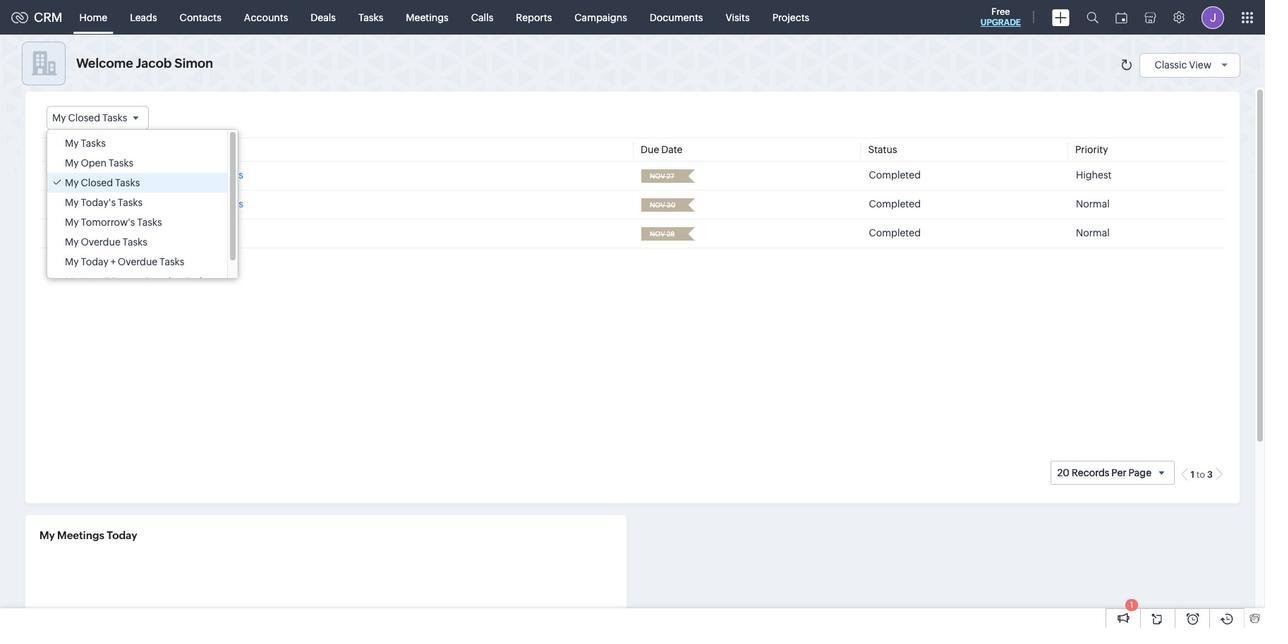 Task type: vqa. For each thing, say whether or not it's contained in the screenshot.
Marrier in field
no



Task type: locate. For each thing, give the bounding box(es) containing it.
0 vertical spatial 1
[[1191, 469, 1195, 480]]

0 vertical spatial getting
[[146, 169, 181, 181]]

my
[[52, 112, 66, 123], [65, 138, 79, 149], [65, 157, 79, 169], [65, 177, 79, 189], [65, 197, 79, 208], [65, 217, 79, 228], [65, 237, 79, 248], [65, 256, 79, 268], [65, 276, 79, 287], [40, 529, 55, 541]]

1 steps from the top
[[219, 169, 243, 181]]

complete crm getting started steps
[[74, 169, 243, 181], [74, 198, 243, 210]]

0 vertical spatial complete
[[74, 169, 120, 181]]

complete up tomorrow's
[[74, 198, 120, 210]]

my closed tasks up my today's tasks
[[65, 177, 140, 189]]

complete down my open tasks
[[74, 169, 120, 181]]

leads
[[130, 12, 157, 23]]

get approval from manager
[[74, 227, 201, 239]]

1 vertical spatial normal
[[1076, 227, 1110, 239]]

2 steps from the top
[[219, 198, 243, 210]]

my today's tasks
[[65, 197, 143, 208]]

create menu element
[[1044, 0, 1078, 34]]

crm
[[34, 10, 63, 25], [122, 169, 144, 181], [122, 198, 144, 210]]

1 complete crm getting started steps link from the top
[[74, 169, 243, 181]]

days
[[111, 276, 133, 287]]

crm right logo
[[34, 10, 63, 25]]

documents link
[[639, 0, 714, 34]]

complete
[[74, 169, 120, 181], [74, 198, 120, 210]]

normal for complete crm getting started steps
[[1076, 198, 1110, 210]]

2 getting from the top
[[146, 198, 181, 210]]

next
[[81, 276, 102, 287]]

crm down my open tasks
[[122, 169, 144, 181]]

tasks inside "link"
[[358, 12, 383, 23]]

1 vertical spatial today
[[107, 529, 137, 541]]

overdue right days
[[143, 276, 182, 287]]

0 vertical spatial meetings
[[406, 12, 449, 23]]

classic view
[[1155, 59, 1212, 70]]

status link
[[868, 144, 897, 155]]

leads link
[[119, 0, 168, 34]]

1 vertical spatial getting
[[146, 198, 181, 210]]

0 vertical spatial closed
[[68, 112, 100, 123]]

0 vertical spatial my closed tasks
[[52, 112, 127, 123]]

2 completed from the top
[[869, 198, 921, 210]]

2 vertical spatial overdue
[[143, 276, 182, 287]]

reports
[[516, 12, 552, 23]]

my open tasks
[[65, 157, 134, 169]]

My Closed Tasks field
[[47, 106, 149, 130]]

date
[[661, 144, 683, 155]]

0 vertical spatial steps
[[219, 169, 243, 181]]

subject
[[73, 144, 108, 155]]

normal for get approval from manager
[[1076, 227, 1110, 239]]

upgrade
[[981, 18, 1021, 28]]

due
[[641, 144, 659, 155]]

steps
[[219, 169, 243, 181], [219, 198, 243, 210]]

1 vertical spatial completed
[[869, 198, 921, 210]]

calls link
[[460, 0, 505, 34]]

overdue down tomorrow's
[[81, 237, 121, 248]]

0 vertical spatial crm
[[34, 10, 63, 25]]

getting
[[146, 169, 181, 181], [146, 198, 181, 210]]

today
[[81, 256, 109, 268], [107, 529, 137, 541]]

tree
[[47, 130, 238, 292]]

1 horizontal spatial meetings
[[406, 12, 449, 23]]

completed
[[869, 169, 921, 181], [869, 198, 921, 210], [869, 227, 921, 239]]

deals
[[311, 12, 336, 23]]

2 complete crm getting started steps link from the top
[[74, 198, 243, 210]]

1 complete crm getting started steps from the top
[[74, 169, 243, 181]]

overdue
[[81, 237, 121, 248], [118, 256, 158, 268], [143, 276, 182, 287]]

1 complete from the top
[[74, 169, 120, 181]]

closed up 'today's'
[[81, 177, 113, 189]]

complete crm getting started steps for normal
[[74, 198, 243, 210]]

1 started from the top
[[183, 169, 217, 181]]

0 vertical spatial +
[[111, 256, 116, 268]]

2 complete from the top
[[74, 198, 120, 210]]

contacts
[[180, 12, 221, 23]]

started for normal
[[183, 198, 217, 210]]

complete crm getting started steps link
[[74, 169, 243, 181], [74, 198, 243, 210]]

2 vertical spatial crm
[[122, 198, 144, 210]]

0 horizontal spatial 1
[[1130, 601, 1133, 609]]

1 for 1 to 3
[[1191, 469, 1195, 480]]

1 horizontal spatial +
[[135, 276, 141, 287]]

my closed tasks
[[52, 112, 127, 123], [65, 177, 140, 189]]

0 vertical spatial complete crm getting started steps
[[74, 169, 243, 181]]

create menu image
[[1052, 9, 1070, 26]]

meetings
[[406, 12, 449, 23], [57, 529, 104, 541]]

2 vertical spatial completed
[[869, 227, 921, 239]]

visits link
[[714, 0, 761, 34]]

my next 7 days + overdue tasks
[[65, 276, 209, 287]]

0 vertical spatial completed
[[869, 169, 921, 181]]

approval
[[93, 227, 134, 239]]

crm up my tomorrow's tasks on the left
[[122, 198, 144, 210]]

started
[[183, 169, 217, 181], [183, 198, 217, 210]]

1 vertical spatial complete crm getting started steps link
[[74, 198, 243, 210]]

0 vertical spatial complete crm getting started steps link
[[74, 169, 243, 181]]

1
[[1191, 469, 1195, 480], [1130, 601, 1133, 609]]

2 normal from the top
[[1076, 227, 1110, 239]]

1 vertical spatial 1
[[1130, 601, 1133, 609]]

complete crm getting started steps for highest
[[74, 169, 243, 181]]

1 vertical spatial steps
[[219, 198, 243, 210]]

closed up my tasks at the left top of page
[[68, 112, 100, 123]]

my inside field
[[52, 112, 66, 123]]

0 horizontal spatial meetings
[[57, 529, 104, 541]]

1 vertical spatial started
[[183, 198, 217, 210]]

projects link
[[761, 0, 821, 34]]

None field
[[646, 169, 679, 183], [646, 198, 679, 212], [646, 227, 679, 241], [646, 169, 679, 183], [646, 198, 679, 212], [646, 227, 679, 241]]

documents
[[650, 12, 703, 23]]

1 for 1
[[1130, 601, 1133, 609]]

my closed tasks inside field
[[52, 112, 127, 123]]

+
[[111, 256, 116, 268], [135, 276, 141, 287]]

0 vertical spatial normal
[[1076, 198, 1110, 210]]

tree containing my tasks
[[47, 130, 238, 292]]

overdue up my next 7 days + overdue tasks
[[118, 256, 158, 268]]

normal
[[1076, 198, 1110, 210], [1076, 227, 1110, 239]]

2 started from the top
[[183, 198, 217, 210]]

my closed tasks up my tasks at the left top of page
[[52, 112, 127, 123]]

welcome jacob simon
[[76, 56, 213, 71]]

0 vertical spatial today
[[81, 256, 109, 268]]

2 complete crm getting started steps from the top
[[74, 198, 243, 210]]

1 vertical spatial meetings
[[57, 529, 104, 541]]

home link
[[68, 0, 119, 34]]

profile element
[[1193, 0, 1233, 34]]

1 vertical spatial complete crm getting started steps
[[74, 198, 243, 210]]

1 horizontal spatial 1
[[1191, 469, 1195, 480]]

1 vertical spatial crm
[[122, 169, 144, 181]]

my today + overdue tasks
[[65, 256, 184, 268]]

tomorrow's
[[81, 217, 135, 228]]

visits
[[726, 12, 750, 23]]

+ right days
[[135, 276, 141, 287]]

1 vertical spatial +
[[135, 276, 141, 287]]

manager
[[160, 227, 201, 239]]

closed
[[68, 112, 100, 123], [81, 177, 113, 189]]

3
[[1207, 469, 1213, 480]]

jacob
[[136, 56, 172, 71]]

open
[[81, 157, 107, 169]]

+ down my overdue tasks
[[111, 256, 116, 268]]

accounts link
[[233, 0, 299, 34]]

projects
[[772, 12, 810, 23]]

0 horizontal spatial +
[[111, 256, 116, 268]]

getting for normal
[[146, 198, 181, 210]]

due date link
[[641, 144, 683, 155]]

search element
[[1078, 0, 1107, 35]]

calls
[[471, 12, 493, 23]]

accounts
[[244, 12, 288, 23]]

1 vertical spatial complete
[[74, 198, 120, 210]]

0 vertical spatial started
[[183, 169, 217, 181]]

today's
[[81, 197, 116, 208]]

1 getting from the top
[[146, 169, 181, 181]]

my overdue tasks
[[65, 237, 147, 248]]

1 normal from the top
[[1076, 198, 1110, 210]]

priority
[[1075, 144, 1108, 155]]

tasks
[[358, 12, 383, 23], [102, 112, 127, 123], [81, 138, 106, 149], [109, 157, 134, 169], [115, 177, 140, 189], [118, 197, 143, 208], [137, 217, 162, 228], [123, 237, 147, 248], [160, 256, 184, 268], [184, 276, 209, 287]]



Task type: describe. For each thing, give the bounding box(es) containing it.
get approval from manager link
[[74, 227, 201, 239]]

deals link
[[299, 0, 347, 34]]

welcome
[[76, 56, 133, 71]]

profile image
[[1202, 6, 1224, 29]]

status
[[868, 144, 897, 155]]

subject link
[[73, 144, 108, 155]]

meetings link
[[395, 0, 460, 34]]

1 completed from the top
[[869, 169, 921, 181]]

3 completed from the top
[[869, 227, 921, 239]]

reports link
[[505, 0, 563, 34]]

campaigns link
[[563, 0, 639, 34]]

crm for normal
[[122, 198, 144, 210]]

steps for highest
[[219, 169, 243, 181]]

free
[[992, 6, 1010, 17]]

closed inside field
[[68, 112, 100, 123]]

campaigns
[[575, 12, 627, 23]]

from
[[136, 227, 158, 239]]

view
[[1189, 59, 1212, 70]]

my meetings today
[[40, 529, 137, 541]]

complete for highest
[[74, 169, 120, 181]]

1 vertical spatial overdue
[[118, 256, 158, 268]]

home
[[79, 12, 107, 23]]

1 to 3
[[1191, 469, 1213, 480]]

complete crm getting started steps link for highest
[[74, 169, 243, 181]]

classic view link
[[1155, 59, 1233, 70]]

tasks link
[[347, 0, 395, 34]]

due date
[[641, 144, 683, 155]]

my tomorrow's tasks
[[65, 217, 162, 228]]

contacts link
[[168, 0, 233, 34]]

search image
[[1087, 11, 1099, 23]]

my tasks
[[65, 138, 106, 149]]

free upgrade
[[981, 6, 1021, 28]]

simon
[[174, 56, 213, 71]]

priority link
[[1075, 144, 1108, 155]]

1 vertical spatial closed
[[81, 177, 113, 189]]

complete for normal
[[74, 198, 120, 210]]

complete crm getting started steps link for normal
[[74, 198, 243, 210]]

get
[[74, 227, 91, 239]]

steps for normal
[[219, 198, 243, 210]]

crm for highest
[[122, 169, 144, 181]]

crm link
[[11, 10, 63, 25]]

logo image
[[11, 12, 28, 23]]

highest
[[1076, 169, 1112, 181]]

tasks inside field
[[102, 112, 127, 123]]

calendar image
[[1116, 12, 1128, 23]]

classic
[[1155, 59, 1187, 70]]

1 vertical spatial my closed tasks
[[65, 177, 140, 189]]

to
[[1197, 469, 1205, 480]]

7
[[104, 276, 109, 287]]

getting for highest
[[146, 169, 181, 181]]

started for highest
[[183, 169, 217, 181]]

0 vertical spatial overdue
[[81, 237, 121, 248]]



